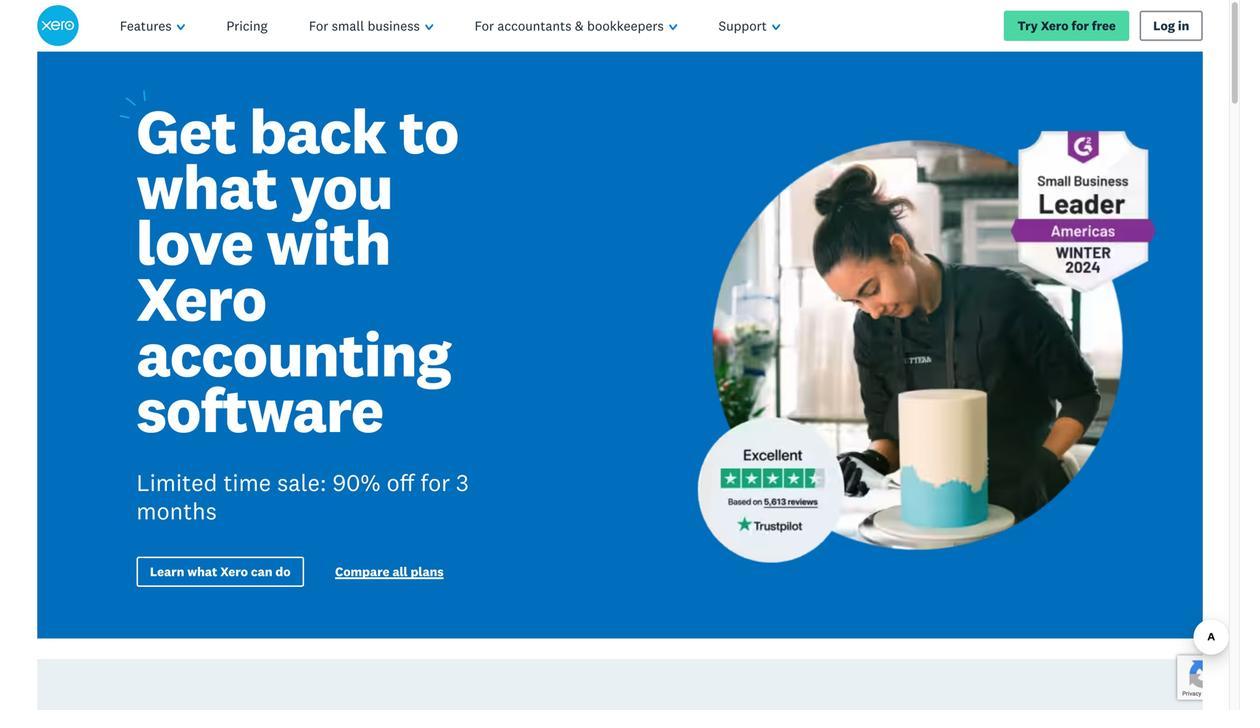 Task type: describe. For each thing, give the bounding box(es) containing it.
get
[[136, 93, 236, 170]]

love
[[136, 204, 253, 281]]

for inside limited time sale: 90% off for 3 months
[[420, 468, 450, 498]]

limited time sale: 90% off for 3 months
[[136, 468, 469, 527]]

log in
[[1153, 18, 1190, 33]]

3
[[456, 468, 469, 498]]

months
[[136, 497, 217, 527]]

learn what xero can do
[[150, 564, 291, 580]]

accounting
[[136, 316, 451, 393]]

try xero for free
[[1018, 18, 1116, 33]]

90%
[[333, 468, 381, 498]]

with
[[266, 204, 391, 281]]

time
[[223, 468, 271, 498]]

do
[[275, 564, 291, 580]]

compare all plans
[[335, 564, 444, 580]]

for inside try xero for free link
[[1072, 18, 1089, 33]]

to
[[399, 93, 459, 170]]

software
[[136, 372, 383, 449]]

compare
[[335, 564, 390, 580]]

support
[[719, 17, 767, 34]]

&
[[575, 17, 584, 34]]

free
[[1092, 18, 1116, 33]]

for small business
[[309, 17, 420, 34]]

compare all plans link
[[335, 564, 444, 584]]

for small business button
[[288, 0, 454, 52]]

learn what xero can do link
[[136, 557, 304, 588]]

try xero for free link
[[1004, 11, 1130, 41]]

pricing
[[226, 17, 268, 34]]

limited
[[136, 468, 217, 498]]

bookkeepers
[[587, 17, 664, 34]]

for for for small business
[[309, 17, 328, 34]]

accountants
[[498, 17, 572, 34]]

support button
[[698, 0, 801, 52]]

all
[[392, 564, 408, 580]]

you
[[290, 148, 393, 226]]

for for for accountants & bookkeepers
[[475, 17, 494, 34]]



Task type: locate. For each thing, give the bounding box(es) containing it.
what
[[136, 148, 277, 226], [187, 564, 217, 580]]

a xero user decorating a cake with blue icing. social proof badges surrounding the circular image. image
[[633, 52, 1203, 639]]

learn
[[150, 564, 184, 580]]

0 horizontal spatial for
[[309, 17, 328, 34]]

for left small
[[309, 17, 328, 34]]

log in link
[[1140, 11, 1203, 41]]

1 horizontal spatial for
[[1072, 18, 1089, 33]]

for
[[309, 17, 328, 34], [475, 17, 494, 34]]

sale:
[[277, 468, 327, 498]]

xero inside back to what you love with xero accounting software
[[136, 260, 266, 337]]

1 horizontal spatial for
[[475, 17, 494, 34]]

1 vertical spatial xero
[[136, 260, 266, 337]]

for accountants & bookkeepers
[[475, 17, 664, 34]]

try
[[1018, 18, 1038, 33]]

log
[[1153, 18, 1175, 33]]

can
[[251, 564, 273, 580]]

2 vertical spatial xero
[[220, 564, 248, 580]]

for accountants & bookkeepers button
[[454, 0, 698, 52]]

pricing link
[[206, 0, 288, 52]]

2 for from the left
[[475, 17, 494, 34]]

small
[[332, 17, 364, 34]]

1 vertical spatial for
[[420, 468, 450, 498]]

for left free
[[1072, 18, 1089, 33]]

for left 3
[[420, 468, 450, 498]]

1 vertical spatial what
[[187, 564, 217, 580]]

plans
[[411, 564, 444, 580]]

for left accountants
[[475, 17, 494, 34]]

business
[[368, 17, 420, 34]]

0 horizontal spatial for
[[420, 468, 450, 498]]

features button
[[99, 0, 206, 52]]

features
[[120, 17, 172, 34]]

back
[[249, 93, 386, 170]]

0 vertical spatial what
[[136, 148, 277, 226]]

for
[[1072, 18, 1089, 33], [420, 468, 450, 498]]

in
[[1178, 18, 1190, 33]]

xero homepage image
[[37, 5, 79, 47]]

0 vertical spatial for
[[1072, 18, 1089, 33]]

off
[[387, 468, 415, 498]]

xero
[[1041, 18, 1069, 33], [136, 260, 266, 337], [220, 564, 248, 580]]

1 for from the left
[[309, 17, 328, 34]]

what inside back to what you love with xero accounting software
[[136, 148, 277, 226]]

0 vertical spatial xero
[[1041, 18, 1069, 33]]

back to what you love with xero accounting software
[[136, 93, 459, 449]]



Task type: vqa. For each thing, say whether or not it's contained in the screenshot.
left the For
yes



